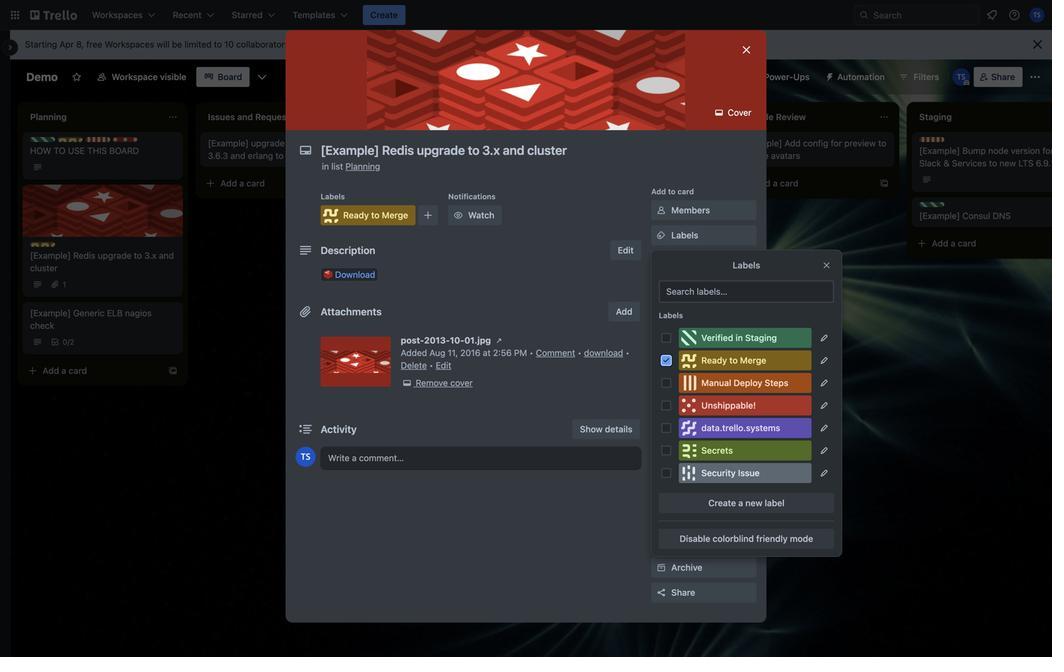 Task type: locate. For each thing, give the bounding box(es) containing it.
upgrade up 'erlang' at the top of page
[[251, 138, 285, 148]]

for
[[831, 138, 842, 148], [1043, 146, 1052, 156]]

[example] left consul
[[919, 211, 960, 221]]

sm image left copy
[[655, 506, 668, 519]]

share left show menu image
[[991, 72, 1015, 82]]

sm image right the edit button
[[655, 229, 668, 242]]

share down archive on the right of page
[[671, 588, 695, 598]]

filters button
[[895, 67, 943, 87]]

edit inside button
[[618, 245, 634, 256]]

[example] up 3.6.3
[[208, 138, 249, 148]]

ready up description
[[343, 210, 369, 220]]

board link
[[196, 67, 250, 87]]

[example] add config for preview to handle avatars link
[[742, 137, 887, 162]]

a
[[239, 178, 244, 189], [773, 178, 778, 189], [417, 196, 422, 206], [951, 238, 956, 249], [61, 366, 66, 376], [738, 498, 743, 509]]

a down [example] upgrade rabbitmq to 3.6.3 and erlang to 19.0? on the top of the page
[[239, 178, 244, 189]]

create up collaborator
[[370, 10, 398, 20]]

colorblind
[[713, 534, 754, 544]]

ready to merge down verified in staging
[[702, 355, 766, 366]]

manual
[[702, 378, 731, 388]]

a down color: black, title: "security issue" element
[[738, 498, 743, 509]]

1 vertical spatial unshippable!
[[702, 401, 756, 411]]

card down avatars
[[780, 178, 799, 189]]

0 vertical spatial new
[[1000, 158, 1016, 168]]

sm image inside cover link
[[713, 106, 725, 119]]

ups inside button
[[793, 72, 810, 82]]

aug
[[430, 348, 445, 358]]

1 vertical spatial new
[[746, 498, 763, 509]]

activity
[[321, 424, 357, 436]]

in
[[322, 161, 329, 172], [736, 333, 743, 343]]

card for add a card button underneath 2
[[69, 366, 87, 376]]

sm image inside automation button
[[820, 67, 837, 85]]

1 vertical spatial share
[[671, 588, 695, 598]]

1 horizontal spatial create
[[709, 498, 736, 509]]

post-2013-10-01.jpg
[[401, 335, 491, 346]]

redis
[[73, 251, 95, 261]]

add a card for add a card button underneath resources
[[398, 196, 443, 206]]

[example] up check
[[30, 308, 71, 318]]

add a card down 'erlang' at the top of page
[[220, 178, 265, 189]]

add up download link
[[616, 307, 633, 317]]

None text field
[[314, 139, 728, 162]]

color: yellow, title: "ready to merge" element
[[58, 137, 83, 142], [321, 205, 416, 225], [30, 242, 55, 247], [679, 351, 812, 371]]

[example] inside [example] redis upgrade to 3.x and cluster
[[30, 251, 71, 261]]

1 horizontal spatial unshippable!
[[702, 401, 756, 411]]

card left notifications
[[424, 196, 443, 206]]

new left label
[[746, 498, 763, 509]]

sm image right power-ups button
[[820, 67, 837, 85]]

edit
[[618, 245, 634, 256], [436, 360, 451, 371]]

upgrade inside [example] upgrade rabbitmq to 3.6.3 and erlang to 19.0?
[[251, 138, 285, 148]]

remove cover
[[416, 378, 473, 388]]

add inside 'link'
[[671, 381, 688, 391]]

sm image down "actions"
[[655, 481, 668, 494]]

add a card down "0" in the left of the page
[[43, 366, 87, 376]]

for inside [example] bump node version for slack & services to new lts 6.9.1
[[1043, 146, 1052, 156]]

add a card button down [example] consul dns link
[[912, 234, 1050, 254]]

color: green, title: "verified in staging" element
[[30, 137, 55, 142], [919, 202, 945, 207], [679, 328, 812, 348]]

added aug 11, 2016 at 2:56 pm
[[401, 348, 527, 358]]

ready to merge up description
[[343, 210, 408, 220]]

unshippable! up 'data.trello.systems'
[[702, 401, 756, 411]]

sm image
[[820, 67, 837, 85], [655, 229, 668, 242], [655, 481, 668, 494], [655, 506, 668, 519], [655, 531, 668, 544], [655, 562, 668, 574]]

staging
[[745, 333, 777, 343]]

card down 'erlang' at the top of page
[[246, 178, 265, 189]]

[example] for [example] upgrade rabbitmq to 3.6.3 and erlang to 19.0?
[[208, 138, 249, 148]]

1 horizontal spatial color: orange, title: "manual deploy steps" element
[[679, 373, 812, 393]]

1 horizontal spatial tara schultz (taraschultz7) image
[[953, 68, 970, 86]]

[example] bump node version for slack & services to new lts 6.9.1
[[919, 146, 1052, 168]]

[example] up "handle"
[[742, 138, 782, 148]]

0 vertical spatial automation
[[837, 72, 885, 82]]

sm image for labels
[[655, 229, 668, 242]]

[example] up &
[[919, 146, 960, 156]]

0 horizontal spatial ready
[[343, 210, 369, 220]]

sm image inside archive link
[[655, 562, 668, 574]]

sm image inside the copy link
[[655, 506, 668, 519]]

create for create a new label
[[709, 498, 736, 509]]

switch to… image
[[9, 9, 21, 21]]

sm image inside labels link
[[655, 229, 668, 242]]

sm image inside members link
[[655, 204, 668, 217]]

1 horizontal spatial ready
[[702, 355, 727, 366]]

[example] inside [example] migrate to longer ebs/snapshot resources ids
[[386, 138, 427, 148]]

merge up deploy
[[740, 355, 766, 366]]

to down node
[[989, 158, 997, 168]]

0 vertical spatial upgrade
[[251, 138, 285, 148]]

1 horizontal spatial ready to merge
[[702, 355, 766, 366]]

1 horizontal spatial create from template… image
[[702, 224, 712, 234]]

1
[[63, 280, 66, 289]]

tara schultz (taraschultz7) image
[[953, 68, 970, 86], [296, 447, 316, 467]]

card for add a card button under 'erlang' at the top of page
[[246, 178, 265, 189]]

add
[[785, 138, 801, 148], [220, 178, 237, 189], [754, 178, 771, 189], [651, 187, 666, 196], [398, 196, 415, 206], [932, 238, 949, 249], [616, 307, 633, 317], [43, 366, 59, 376], [671, 381, 688, 391], [671, 432, 688, 442]]

2
[[70, 338, 74, 347]]

1 vertical spatial power-ups
[[651, 363, 692, 371]]

add button
[[609, 302, 640, 322]]

1 horizontal spatial edit
[[618, 245, 634, 256]]

[example] inside [example] snowplow prod run failed 10/23
[[564, 183, 604, 194]]

1 vertical spatial automation
[[651, 413, 694, 422]]

add a card for add a card button under 'erlang' at the top of page
[[220, 178, 265, 189]]

add down ebs/snapshot
[[398, 196, 415, 206]]

elb
[[107, 308, 123, 318]]

1 vertical spatial merge
[[740, 355, 766, 366]]

and inside [example] upgrade rabbitmq to 3.6.3 and erlang to 19.0?
[[230, 151, 245, 161]]

to left 3.x
[[134, 251, 142, 261]]

show details
[[580, 424, 633, 435]]

0 horizontal spatial ups
[[678, 363, 692, 371]]

merge
[[382, 210, 408, 220], [740, 355, 766, 366]]

share button down archive link
[[651, 583, 757, 603]]

add a card button
[[200, 173, 338, 194], [734, 173, 872, 194], [378, 191, 516, 211], [912, 234, 1050, 254], [23, 361, 160, 381]]

Search labels… text field
[[659, 281, 834, 303]]

[example] up ebs/snapshot
[[386, 138, 427, 148]]

2 vertical spatial color: green, title: "verified in staging" element
[[679, 328, 812, 348]]

Write a comment text field
[[321, 447, 641, 470]]

color: purple, title: "data.trello.systems" element
[[679, 418, 812, 438]]

1 vertical spatial power-
[[651, 363, 678, 371]]

1 horizontal spatial for
[[1043, 146, 1052, 156]]

share for bottom share button
[[671, 588, 695, 598]]

to up the list
[[326, 138, 334, 148]]

a down avatars
[[773, 178, 778, 189]]

for inside the [example] add config for preview to handle avatars
[[831, 138, 842, 148]]

issue
[[738, 468, 760, 479]]

and right 3.6.3
[[230, 151, 245, 161]]

button
[[690, 432, 718, 442]]

in left the list
[[322, 161, 329, 172]]

0 horizontal spatial create from template… image
[[168, 366, 178, 376]]

0 vertical spatial unshippable!
[[125, 138, 173, 147]]

0 vertical spatial ups
[[793, 72, 810, 82]]

download
[[584, 348, 623, 358]]

to up resources
[[462, 138, 470, 148]]

[example] inside the [example] add config for preview to handle avatars
[[742, 138, 782, 148]]

ready up the manual
[[702, 355, 727, 366]]

[example] for [example] migrate to longer ebs/snapshot resources ids
[[386, 138, 427, 148]]

1 horizontal spatial in
[[736, 333, 743, 343]]

0 vertical spatial merge
[[382, 210, 408, 220]]

0 vertical spatial in
[[322, 161, 329, 172]]

add up avatars
[[785, 138, 801, 148]]

0 vertical spatial edit
[[618, 245, 634, 256]]

to right prod
[[668, 187, 676, 196]]

color: orange, title: "manual deploy steps" element containing manual deploy steps
[[679, 373, 812, 393]]

0 vertical spatial power-
[[764, 72, 793, 82]]

2 horizontal spatial ups
[[793, 72, 810, 82]]

in right fields
[[736, 333, 743, 343]]

verified
[[702, 333, 733, 343]]

make template link
[[651, 527, 757, 547]]

[example] inside [example] bump node version for slack & services to new lts 6.9.1
[[919, 146, 960, 156]]

1 horizontal spatial new
[[1000, 158, 1016, 168]]

[example] inside [example] upgrade rabbitmq to 3.6.3 and erlang to 19.0?
[[208, 138, 249, 148]]

0 horizontal spatial color: green, title: "verified in staging" element
[[30, 137, 55, 142]]

1 vertical spatial in
[[736, 333, 743, 343]]

sm image for watch
[[452, 209, 465, 222]]

1 horizontal spatial merge
[[740, 355, 766, 366]]

0 horizontal spatial color: red, title: "unshippable!" element
[[113, 137, 173, 147]]

card for add a card button underneath resources
[[424, 196, 443, 206]]

sm image for automation
[[820, 67, 837, 85]]

sm image for make template
[[655, 531, 668, 544]]

add power-ups
[[671, 381, 736, 391]]

0 horizontal spatial share button
[[651, 583, 757, 603]]

workspace visible
[[112, 72, 186, 82]]

0 vertical spatial share
[[991, 72, 1015, 82]]

1 vertical spatial and
[[159, 251, 174, 261]]

limited
[[185, 39, 212, 49]]

0 vertical spatial create
[[370, 10, 398, 20]]

show menu image
[[1029, 71, 1042, 83]]

1 horizontal spatial power-
[[690, 381, 720, 391]]

new
[[1000, 158, 1016, 168], [746, 498, 763, 509]]

lts
[[1019, 158, 1034, 168]]

ebs/snapshot
[[386, 151, 442, 161]]

2 horizontal spatial power-
[[764, 72, 793, 82]]

use
[[68, 146, 85, 156]]

a down ebs/snapshot
[[417, 196, 422, 206]]

edit down aug on the bottom left of the page
[[436, 360, 451, 371]]

0 horizontal spatial tara schultz (taraschultz7) image
[[296, 447, 316, 467]]

[example] websocket service
[[564, 138, 682, 148]]

[example] for [example] snowplow prod run failed 10/23
[[564, 183, 604, 194]]

a down "0" in the left of the page
[[61, 366, 66, 376]]

1 horizontal spatial share button
[[974, 67, 1023, 87]]

0 vertical spatial color: red, title: "unshippable!" element
[[113, 137, 173, 147]]

[example] add config for preview to handle avatars
[[742, 138, 887, 161]]

migrate
[[429, 138, 460, 148]]

0 vertical spatial tara schultz (taraschultz7) image
[[953, 68, 970, 86]]

1 horizontal spatial share
[[991, 72, 1015, 82]]

and for 3.x
[[159, 251, 174, 261]]

dns
[[993, 211, 1011, 221]]

color: yellow, title: "ready to merge" element up the manual deploy steps
[[679, 351, 812, 371]]

0 vertical spatial create from template… image
[[879, 179, 889, 189]]

data.trello.systems
[[702, 423, 780, 433]]

edit down [example] snowplow prod run failed 10/23 link
[[618, 245, 634, 256]]

share button left show menu image
[[974, 67, 1023, 87]]

custom fields
[[671, 330, 730, 341]]

run
[[670, 183, 684, 194]]

[example] for [example] websocket service
[[564, 138, 604, 148]]

add a card down ebs/snapshot
[[398, 196, 443, 206]]

labels up custom
[[659, 311, 683, 320]]

1 vertical spatial create
[[709, 498, 736, 509]]

to inside [example] bump node version for slack & services to new lts 6.9.1
[[989, 158, 997, 168]]

1 horizontal spatial color: red, title: "unshippable!" element
[[679, 396, 812, 416]]

0 horizontal spatial and
[[159, 251, 174, 261]]

a down [example] consul dns
[[951, 238, 956, 249]]

[example] upgrade rabbitmq to 3.6.3 and erlang to 19.0? link
[[208, 137, 353, 162]]

[example] inside [example] generic elb nagios check
[[30, 308, 71, 318]]

download delete
[[401, 348, 623, 371]]

customize views image
[[256, 71, 269, 83]]

members
[[671, 205, 710, 215]]

1 horizontal spatial power-ups
[[764, 72, 810, 82]]

color: lime, title: "secrets" element
[[679, 441, 812, 461]]

0 horizontal spatial merge
[[382, 210, 408, 220]]

upgrade
[[251, 138, 285, 148], [98, 251, 132, 261]]

security issue
[[702, 468, 760, 479]]

1 vertical spatial color: green, title: "verified in staging" element
[[919, 202, 945, 207]]

attachments
[[321, 306, 382, 318]]

2 horizontal spatial create from template… image
[[879, 179, 889, 189]]

sm image inside make template link
[[655, 531, 668, 544]]

unshippable! right this
[[125, 138, 173, 147]]

2 vertical spatial power-
[[690, 381, 720, 391]]

be
[[172, 39, 182, 49]]

upgrade right the redis
[[98, 251, 132, 261]]

dates button
[[651, 276, 757, 296]]

watch button
[[448, 205, 502, 225]]

bump
[[963, 146, 986, 156]]

1 horizontal spatial ups
[[720, 381, 736, 391]]

0 horizontal spatial new
[[746, 498, 763, 509]]

0 horizontal spatial for
[[831, 138, 842, 148]]

close popover image
[[822, 261, 832, 271]]

0 horizontal spatial in
[[322, 161, 329, 172]]

1 vertical spatial upgrade
[[98, 251, 132, 261]]

add left the manual
[[671, 381, 688, 391]]

6.9.1
[[1036, 158, 1052, 168]]

sm image left the make
[[655, 531, 668, 544]]

for up 6.9.1
[[1043, 146, 1052, 156]]

11,
[[448, 348, 458, 358]]

1 horizontal spatial upgrade
[[251, 138, 285, 148]]

[example]
[[208, 138, 249, 148], [386, 138, 427, 148], [564, 138, 604, 148], [742, 138, 782, 148], [919, 146, 960, 156], [564, 183, 604, 194], [919, 211, 960, 221], [30, 251, 71, 261], [30, 308, 71, 318]]

1 horizontal spatial color: green, title: "verified in staging" element
[[679, 328, 812, 348]]

a for add a card button under 'erlang' at the top of page
[[239, 178, 244, 189]]

card down [example] consul dns
[[958, 238, 976, 249]]

color: red, title: "unshippable!" element right this
[[113, 137, 173, 147]]

create from template… image for add a card button underneath 2
[[168, 366, 178, 376]]

1 vertical spatial ready to merge
[[702, 355, 766, 366]]

create down move link
[[709, 498, 736, 509]]

add a card down [example] consul dns
[[932, 238, 976, 249]]

upgrade inside [example] redis upgrade to 3.x and cluster
[[98, 251, 132, 261]]

add a card down avatars
[[754, 178, 799, 189]]

[example] consul dns
[[919, 211, 1011, 221]]

sm image for remove cover
[[401, 377, 413, 390]]

add a card for add a card button underneath [example] consul dns link
[[932, 238, 976, 249]]

sm image left archive on the right of page
[[655, 562, 668, 574]]

for right config
[[831, 138, 842, 148]]

a for add a card button underneath 2
[[61, 366, 66, 376]]

0 notifications image
[[985, 8, 1000, 23]]

[example] up 10/23
[[564, 183, 604, 194]]

color: yellow, title: "ready to merge" element up use
[[58, 137, 83, 142]]

automation up add button
[[651, 413, 694, 422]]

delete link
[[401, 360, 427, 371]]

color: yellow, title: "ready to merge" element up description
[[321, 205, 416, 225]]

copy link
[[651, 502, 757, 522]]

create from template… image
[[879, 179, 889, 189], [702, 224, 712, 234], [168, 366, 178, 376]]

to right the preview
[[878, 138, 887, 148]]

2 vertical spatial create from template… image
[[168, 366, 178, 376]]

0 horizontal spatial automation
[[651, 413, 694, 422]]

to inside [example] redis upgrade to 3.x and cluster
[[134, 251, 142, 261]]

0 horizontal spatial create
[[370, 10, 398, 20]]

details
[[605, 424, 633, 435]]

[example] up cluster
[[30, 251, 71, 261]]

to left 10
[[214, 39, 222, 49]]

0 horizontal spatial upgrade
[[98, 251, 132, 261]]

primary element
[[0, 0, 1052, 30]]

merge for color: yellow, title: "ready to merge" element above description
[[382, 210, 408, 220]]

sm image inside watch button
[[452, 209, 465, 222]]

sm image inside move link
[[655, 481, 668, 494]]

power-ups button
[[739, 67, 817, 87]]

0 horizontal spatial edit
[[436, 360, 451, 371]]

create inside button
[[370, 10, 398, 20]]

2 vertical spatial ups
[[720, 381, 736, 391]]

sm image
[[713, 106, 725, 119], [655, 204, 668, 217], [452, 209, 465, 222], [493, 334, 505, 347], [401, 377, 413, 390]]

and inside [example] redis upgrade to 3.x and cluster
[[159, 251, 174, 261]]

dates
[[671, 280, 695, 291]]

merge down ebs/snapshot
[[382, 210, 408, 220]]

automation left filters button
[[837, 72, 885, 82]]

0 vertical spatial share button
[[974, 67, 1023, 87]]

10
[[224, 39, 234, 49]]

color: red, title: "unshippable!" element up color: purple, title: "data.trello.systems" element
[[679, 396, 812, 416]]

1 horizontal spatial and
[[230, 151, 245, 161]]

new inside [example] bump node version for slack & services to new lts 6.9.1
[[1000, 158, 1016, 168]]

new down node
[[1000, 158, 1016, 168]]

1 horizontal spatial automation
[[837, 72, 885, 82]]

limits
[[419, 39, 440, 49]]

card down 2
[[69, 366, 87, 376]]

star or unstar board image
[[72, 72, 82, 82]]

create
[[370, 10, 398, 20], [709, 498, 736, 509]]

and right 3.x
[[159, 251, 174, 261]]

0 horizontal spatial unshippable!
[[125, 138, 173, 147]]

[example] left 'websocket' on the right of the page
[[564, 138, 604, 148]]

create inside button
[[709, 498, 736, 509]]

0 vertical spatial and
[[230, 151, 245, 161]]

[example] for [example] generic elb nagios check
[[30, 308, 71, 318]]

2013-
[[424, 335, 450, 346]]

8,
[[76, 39, 84, 49]]

color: orange, title: "manual deploy steps" element
[[85, 137, 110, 142], [919, 137, 945, 142], [679, 373, 812, 393]]

starting
[[25, 39, 57, 49]]

0 horizontal spatial ready to merge
[[343, 210, 408, 220]]

0 horizontal spatial share
[[671, 588, 695, 598]]

more
[[319, 39, 340, 49]]

and
[[230, 151, 245, 161], [159, 251, 174, 261]]

0 vertical spatial ready
[[343, 210, 369, 220]]

1 vertical spatial ready
[[702, 355, 727, 366]]

add a card button down resources
[[378, 191, 516, 211]]

[example] migrate to longer ebs/snapshot resources ids
[[386, 138, 500, 161]]

2016
[[460, 348, 481, 358]]

0 vertical spatial power-ups
[[764, 72, 810, 82]]

add a card
[[220, 178, 265, 189], [754, 178, 799, 189], [398, 196, 443, 206], [932, 238, 976, 249], [43, 366, 87, 376]]

color: red, title: "unshippable!" element
[[113, 137, 173, 147], [679, 396, 812, 416]]



Task type: describe. For each thing, give the bounding box(es) containing it.
friendly
[[756, 534, 788, 544]]

card up members
[[678, 187, 694, 196]]

service
[[653, 138, 682, 148]]

3.x
[[144, 251, 157, 261]]

2 horizontal spatial color: green, title: "verified in staging" element
[[919, 202, 945, 207]]

starting apr 8, free workspaces will be limited to 10 collaborators. learn more about collaborator limits
[[25, 39, 440, 49]]

this
[[87, 146, 107, 156]]

to inside [example] migrate to longer ebs/snapshot resources ids
[[462, 138, 470, 148]]

download button
[[321, 268, 378, 282]]

[example] for [example] add config for preview to handle avatars
[[742, 138, 782, 148]]

members link
[[651, 200, 757, 220]]

2:56
[[493, 348, 512, 358]]

learn more about collaborator limits link
[[294, 39, 440, 49]]

secrets
[[702, 446, 733, 456]]

pm
[[514, 348, 527, 358]]

add inside the [example] add config for preview to handle avatars
[[785, 138, 801, 148]]

create for create
[[370, 10, 398, 20]]

avatars
[[771, 151, 800, 161]]

[example] consul dns link
[[919, 210, 1052, 222]]

3.6.3
[[208, 151, 228, 161]]

cover link
[[709, 103, 759, 123]]

labels up search labels… text box at the right top of page
[[733, 260, 760, 271]]

a for add a card button underneath [example] consul dns link
[[951, 238, 956, 249]]

add a card button down 'erlang' at the top of page
[[200, 173, 338, 194]]

check
[[30, 321, 54, 331]]

add to card
[[651, 187, 694, 196]]

cover
[[450, 378, 473, 388]]

longer
[[473, 138, 498, 148]]

workspace visible button
[[89, 67, 194, 87]]

board
[[109, 146, 139, 156]]

color: black, title: "security issue" element
[[679, 463, 812, 484]]

workspaces
[[105, 39, 154, 49]]

add down "handle"
[[754, 178, 771, 189]]

add a card button down avatars
[[734, 173, 872, 194]]

create a new label
[[709, 498, 785, 509]]

[example] for [example] bump node version for slack & services to new lts 6.9.1
[[919, 146, 960, 156]]

board
[[218, 72, 242, 82]]

to
[[54, 146, 66, 156]]

rabbitmq
[[287, 138, 324, 148]]

[example] generic elb nagios check link
[[30, 307, 175, 332]]

0 vertical spatial color: green, title: "verified in staging" element
[[30, 137, 55, 142]]

card for add a card button underneath [example] consul dns link
[[958, 238, 976, 249]]

1 vertical spatial edit
[[436, 360, 451, 371]]

labels down the list
[[321, 192, 345, 201]]

color: green, title: "verified in staging" element containing verified in staging
[[679, 328, 812, 348]]

create a new label button
[[659, 494, 834, 514]]

to down verified in staging
[[730, 355, 738, 366]]

0 horizontal spatial power-
[[651, 363, 678, 371]]

[example] snowplow prod run failed 10/23
[[564, 183, 708, 206]]

version
[[1011, 146, 1040, 156]]

delete
[[401, 360, 427, 371]]

sm image for members
[[655, 204, 668, 217]]

/
[[67, 338, 70, 347]]

labels down members
[[671, 230, 699, 241]]

how to use this board
[[30, 146, 139, 156]]

open information menu image
[[1008, 9, 1021, 21]]

0 / 2
[[63, 338, 74, 347]]

a inside button
[[738, 498, 743, 509]]

[example] redis upgrade to 3.x and cluster
[[30, 251, 174, 273]]

&
[[944, 158, 950, 168]]

custom
[[671, 330, 704, 341]]

cluster
[[30, 263, 58, 273]]

merge for color: yellow, title: "ready to merge" element over the manual deploy steps
[[740, 355, 766, 366]]

show
[[580, 424, 603, 435]]

ids
[[487, 151, 500, 161]]

remove cover link
[[401, 377, 473, 390]]

1 vertical spatial color: red, title: "unshippable!" element
[[679, 396, 812, 416]]

to inside the [example] add config for preview to handle avatars
[[878, 138, 887, 148]]

10-
[[450, 335, 464, 346]]

nagios
[[125, 308, 152, 318]]

erlang
[[248, 151, 273, 161]]

tara schultz (taraschultz7) image
[[1030, 8, 1045, 23]]

download
[[335, 270, 375, 280]]

node
[[988, 146, 1009, 156]]

1 vertical spatial create from template… image
[[702, 224, 712, 234]]

ready for color: yellow, title: "ready to merge" element above description
[[343, 210, 369, 220]]

1 vertical spatial share button
[[651, 583, 757, 603]]

notifications
[[448, 192, 496, 201]]

add a card button down 2
[[23, 361, 160, 381]]

edit button
[[610, 241, 641, 261]]

add button button
[[651, 427, 757, 447]]

[example] migrate to longer ebs/snapshot resources ids link
[[386, 137, 531, 162]]

create from template… image for add a card button under avatars
[[879, 179, 889, 189]]

ups inside 'link'
[[720, 381, 736, 391]]

make
[[671, 532, 694, 542]]

1 vertical spatial tara schultz (taraschultz7) image
[[296, 447, 316, 467]]

sm image for copy
[[655, 506, 668, 519]]

19.0?
[[286, 151, 307, 161]]

a for add a card button underneath resources
[[417, 196, 422, 206]]

ready for color: yellow, title: "ready to merge" element over the manual deploy steps
[[702, 355, 727, 366]]

disable colorblind friendly mode button
[[659, 529, 834, 549]]

demo
[[26, 70, 58, 84]]

generic
[[73, 308, 105, 318]]

1 vertical spatial ups
[[678, 363, 692, 371]]

Search field
[[869, 6, 979, 24]]

[example] upgrade rabbitmq to 3.6.3 and erlang to 19.0?
[[208, 138, 334, 161]]

2 horizontal spatial color: orange, title: "manual deploy steps" element
[[919, 137, 945, 142]]

disable
[[680, 534, 710, 544]]

automation inside button
[[837, 72, 885, 82]]

0 horizontal spatial color: orange, title: "manual deploy steps" element
[[85, 137, 110, 142]]

0 vertical spatial ready to merge
[[343, 210, 408, 220]]

free
[[86, 39, 102, 49]]

Board name text field
[[20, 67, 64, 87]]

add down 3.6.3
[[220, 178, 237, 189]]

add left run
[[651, 187, 666, 196]]

visible
[[160, 72, 186, 82]]

verified in staging
[[702, 333, 777, 343]]

0 horizontal spatial power-ups
[[651, 363, 692, 371]]

at
[[483, 348, 491, 358]]

download link
[[584, 348, 623, 358]]

manual deploy steps
[[702, 378, 789, 388]]

sm image for archive
[[655, 562, 668, 574]]

fields
[[706, 330, 730, 341]]

[example] for [example] consul dns
[[919, 211, 960, 221]]

add a card for add a card button underneath 2
[[43, 366, 87, 376]]

and for 3.6.3
[[230, 151, 245, 161]]

add power-ups link
[[651, 376, 757, 396]]

10/23
[[564, 196, 586, 206]]

[example] generic elb nagios check
[[30, 308, 152, 331]]

add button
[[671, 432, 718, 442]]

collaborator
[[368, 39, 416, 49]]

power-ups inside button
[[764, 72, 810, 82]]

mode
[[790, 534, 813, 544]]

new inside button
[[746, 498, 763, 509]]

sm image for move
[[655, 481, 668, 494]]

comment link
[[536, 348, 575, 358]]

[example] for [example] redis upgrade to 3.x and cluster
[[30, 251, 71, 261]]

planning link
[[346, 161, 380, 172]]

to left 19.0?
[[276, 151, 284, 161]]

config
[[803, 138, 829, 148]]

list
[[331, 161, 343, 172]]

power- inside button
[[764, 72, 793, 82]]

add down check
[[43, 366, 59, 376]]

to up description
[[371, 210, 380, 220]]

share for right share button
[[991, 72, 1015, 82]]

add down [example] consul dns
[[932, 238, 949, 249]]

search image
[[859, 10, 869, 20]]

[example] snowplow prod run failed 10/23 link
[[564, 182, 709, 207]]

security
[[702, 468, 736, 479]]

add left button
[[671, 432, 688, 442]]

color: yellow, title: "ready to merge" element up cluster
[[30, 242, 55, 247]]

how to use this board link
[[30, 145, 175, 157]]

create button
[[363, 5, 406, 25]]

power- inside 'link'
[[690, 381, 720, 391]]



Task type: vqa. For each thing, say whether or not it's contained in the screenshot.
'Back to home' image
no



